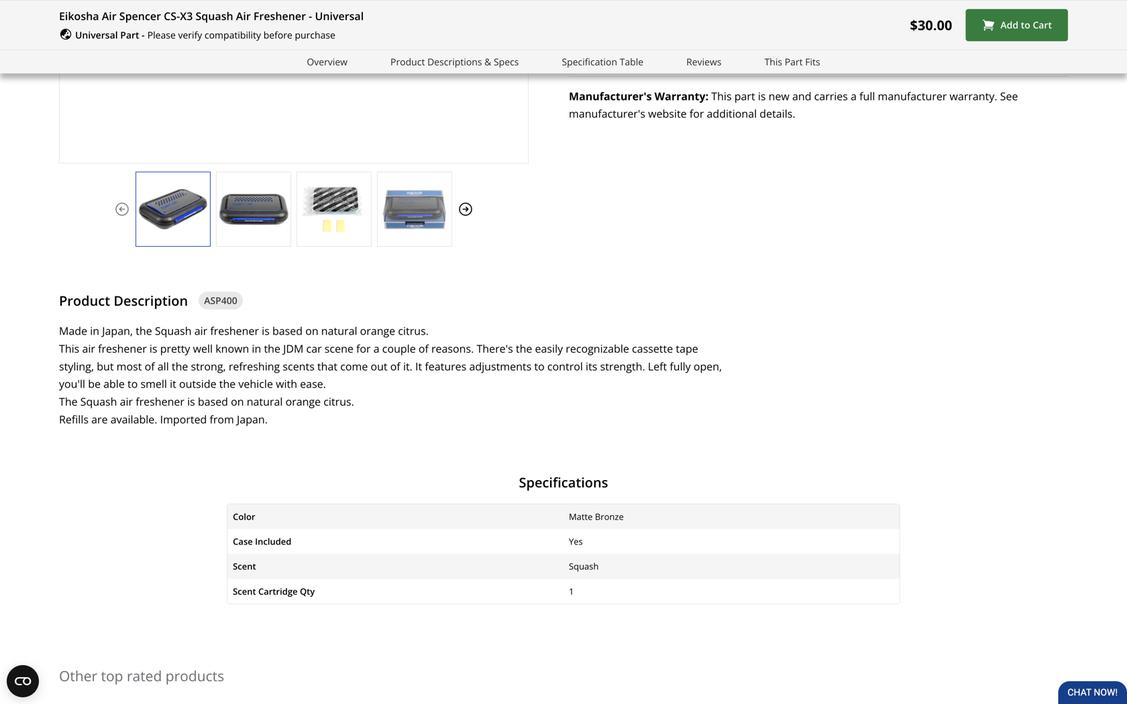 Task type: describe. For each thing, give the bounding box(es) containing it.
see
[[1001, 89, 1019, 103]]

and
[[793, 89, 812, 103]]

product for product descriptions & specs
[[391, 55, 425, 68]]

verify
[[178, 29, 202, 41]]

the
[[59, 395, 78, 409]]

this part is new and carries a full manufacturer warranty. see manufacturer's website for additional details.
[[569, 89, 1019, 121]]

1 horizontal spatial orange
[[360, 324, 396, 338]]

it.
[[403, 359, 413, 374]]

product description
[[59, 292, 188, 310]]

product descriptions & specs
[[391, 55, 519, 68]]

1 horizontal spatial -
[[309, 9, 312, 23]]

reasons.
[[432, 342, 474, 356]]

go to right image image
[[458, 201, 474, 218]]

this for part
[[765, 55, 783, 68]]

universal part - please verify compatibility before purchase
[[75, 29, 336, 41]]

other
[[59, 667, 97, 686]]

for inside this part is new and carries a full manufacturer warranty. see manufacturer's website for additional details.
[[690, 106, 705, 121]]

asp400
[[204, 294, 238, 307]]

overview link
[[307, 54, 348, 69]]

part for universal
[[120, 29, 139, 41]]

0 horizontal spatial -
[[142, 29, 145, 41]]

to inside add to cart button
[[1022, 19, 1031, 31]]

the left jdm
[[264, 342, 281, 356]]

compatibility
[[205, 29, 261, 41]]

0 vertical spatial freshener
[[210, 324, 259, 338]]

scent cartridge qty
[[233, 586, 315, 598]]

0 horizontal spatial air
[[82, 342, 95, 356]]

specification table
[[562, 55, 644, 68]]

$30.00
[[911, 16, 953, 34]]

couple
[[383, 342, 416, 356]]

2 vertical spatial air
[[120, 395, 133, 409]]

1 vertical spatial universal
[[75, 29, 118, 41]]

1
[[569, 586, 574, 598]]

this inside made in japan, the squash air freshener is based on natural orange citrus. this air freshener is pretty well known in the jdm car scene for a couple of reasons.  there's the easily recognizable cassette tape styling, but most of all the strong, refreshing scents that come out of it.  it features adjustments to control its strength.  left fully open, you'll be able to smell it outside the vehicle with ease. the squash air freshener is based on natural orange citrus. refills are available.  imported from japan.
[[59, 342, 79, 356]]

matte
[[569, 511, 593, 523]]

specs
[[494, 55, 519, 68]]

cart
[[1034, 19, 1053, 31]]

the right all
[[172, 359, 188, 374]]

overview
[[307, 55, 348, 68]]

warranty.
[[950, 89, 998, 103]]

before
[[264, 29, 293, 41]]

eikosha air spencer cs-x3 squash air freshener - universal
[[59, 9, 364, 23]]

squash up the universal part - please verify compatibility before purchase
[[196, 9, 233, 23]]

reviews link
[[687, 54, 722, 69]]

vehicle
[[239, 377, 273, 392]]

part for this
[[785, 55, 803, 68]]

new
[[769, 89, 790, 103]]

it
[[170, 377, 176, 392]]

for inside made in japan, the squash air freshener is based on natural orange citrus. this air freshener is pretty well known in the jdm car scene for a couple of reasons.  there's the easily recognizable cassette tape styling, but most of all the strong, refreshing scents that come out of it.  it features adjustments to control its strength.  left fully open, you'll be able to smell it outside the vehicle with ease. the squash air freshener is based on natural orange citrus. refills are available.  imported from japan.
[[357, 342, 371, 356]]

0 vertical spatial in
[[90, 324, 99, 338]]

0 horizontal spatial orange
[[286, 395, 321, 409]]

fits
[[806, 55, 821, 68]]

reviews
[[687, 55, 722, 68]]

scene
[[325, 342, 354, 356]]

scents
[[283, 359, 315, 374]]

japan,
[[102, 324, 133, 338]]

is inside this part is new and carries a full manufacturer warranty. see manufacturer's website for additional details.
[[759, 89, 766, 103]]

out
[[371, 359, 388, 374]]

that
[[318, 359, 338, 374]]

open,
[[694, 359, 723, 374]]

manufacturer's
[[569, 106, 646, 121]]

squash up pretty
[[155, 324, 192, 338]]

strong,
[[191, 359, 226, 374]]

details.
[[760, 106, 796, 121]]

0 horizontal spatial based
[[198, 395, 228, 409]]

specification
[[562, 55, 618, 68]]

cartridge
[[258, 586, 298, 598]]

3 asp400 eikosha air spencer cs-x3 squash air freshener - universal, image from the left
[[297, 186, 371, 233]]

available.
[[111, 413, 157, 427]]

0 horizontal spatial of
[[145, 359, 155, 374]]

freshener
[[254, 9, 306, 23]]

full
[[860, 89, 876, 103]]

manufacturer's
[[569, 89, 652, 103]]

this part fits link
[[765, 54, 821, 69]]

but
[[97, 359, 114, 374]]

manufacturer's warranty:
[[569, 89, 709, 103]]

1 vertical spatial freshener
[[98, 342, 147, 356]]

please
[[147, 29, 176, 41]]

1 horizontal spatial based
[[273, 324, 303, 338]]

fully
[[670, 359, 691, 374]]

there's
[[477, 342, 513, 356]]

ease.
[[300, 377, 326, 392]]

warranty:
[[655, 89, 709, 103]]

products
[[166, 667, 224, 686]]

is left pretty
[[150, 342, 157, 356]]

are
[[91, 413, 108, 427]]

0 horizontal spatial on
[[231, 395, 244, 409]]

2 vertical spatial freshener
[[136, 395, 185, 409]]

website
[[649, 106, 687, 121]]

with
[[276, 377, 297, 392]]

description
[[114, 292, 188, 310]]

manufacturer
[[879, 89, 948, 103]]

the right japan,
[[136, 324, 152, 338]]



Task type: locate. For each thing, give the bounding box(es) containing it.
you'll
[[59, 377, 85, 392]]

1 horizontal spatial universal
[[315, 9, 364, 23]]

a inside this part is new and carries a full manufacturer warranty. see manufacturer's website for additional details.
[[851, 89, 857, 103]]

strength.
[[601, 359, 646, 374]]

1 air from the left
[[102, 9, 117, 23]]

1 vertical spatial scent
[[233, 586, 256, 598]]

0 horizontal spatial universal
[[75, 29, 118, 41]]

most
[[117, 359, 142, 374]]

1 vertical spatial based
[[198, 395, 228, 409]]

top
[[101, 667, 123, 686]]

0 vertical spatial on
[[306, 324, 319, 338]]

known
[[216, 342, 249, 356]]

scent
[[233, 561, 256, 573], [233, 586, 256, 598]]

1 scent from the top
[[233, 561, 256, 573]]

for
[[690, 106, 705, 121], [357, 342, 371, 356]]

asp400 eikosha air spencer cs-x3 squash air freshener - universal, image
[[136, 186, 210, 233], [217, 186, 291, 233], [297, 186, 371, 233], [378, 186, 452, 233]]

add to cart
[[1001, 19, 1053, 31]]

refills
[[59, 413, 89, 427]]

this down made
[[59, 342, 79, 356]]

1 horizontal spatial air
[[120, 395, 133, 409]]

1 vertical spatial in
[[252, 342, 261, 356]]

yes
[[569, 536, 583, 548]]

orange down ease.
[[286, 395, 321, 409]]

to down easily at the left of the page
[[535, 359, 545, 374]]

air
[[195, 324, 208, 338], [82, 342, 95, 356], [120, 395, 133, 409]]

is up refreshing
[[262, 324, 270, 338]]

0 vertical spatial orange
[[360, 324, 396, 338]]

open widget image
[[7, 666, 39, 698]]

in right made
[[90, 324, 99, 338]]

natural up the scene
[[321, 324, 357, 338]]

able
[[103, 377, 125, 392]]

1 vertical spatial citrus.
[[324, 395, 354, 409]]

control
[[548, 359, 583, 374]]

universal down the eikosha
[[75, 29, 118, 41]]

1 horizontal spatial to
[[535, 359, 545, 374]]

0 vertical spatial to
[[1022, 19, 1031, 31]]

product descriptions & specs link
[[391, 54, 519, 69]]

scent left cartridge
[[233, 586, 256, 598]]

1 vertical spatial a
[[374, 342, 380, 356]]

made in japan, the squash air freshener is based on natural orange citrus. this air freshener is pretty well known in the jdm car scene for a couple of reasons.  there's the easily recognizable cassette tape styling, but most of all the strong, refreshing scents that come out of it.  it features adjustments to control its strength.  left fully open, you'll be able to smell it outside the vehicle with ease. the squash air freshener is based on natural orange citrus. refills are available.  imported from japan.
[[59, 324, 723, 427]]

is down outside
[[187, 395, 195, 409]]

- left the please
[[142, 29, 145, 41]]

part
[[735, 89, 756, 103]]

2 horizontal spatial air
[[195, 324, 208, 338]]

0 vertical spatial product
[[391, 55, 425, 68]]

0 horizontal spatial for
[[357, 342, 371, 356]]

1 vertical spatial to
[[535, 359, 545, 374]]

specification table link
[[562, 54, 644, 69]]

bronze
[[595, 511, 624, 523]]

scent for scent
[[233, 561, 256, 573]]

qty
[[300, 586, 315, 598]]

eikosha
[[59, 9, 99, 23]]

carries
[[815, 89, 849, 103]]

0 vertical spatial scent
[[233, 561, 256, 573]]

squash down yes
[[569, 561, 599, 573]]

universal
[[315, 9, 364, 23], [75, 29, 118, 41]]

color
[[233, 511, 255, 523]]

spencer
[[119, 9, 161, 23]]

0 vertical spatial citrus.
[[398, 324, 429, 338]]

1 horizontal spatial in
[[252, 342, 261, 356]]

product for product description
[[59, 292, 110, 310]]

on up car
[[306, 324, 319, 338]]

for down warranty:
[[690, 106, 705, 121]]

1 vertical spatial part
[[785, 55, 803, 68]]

cassette
[[632, 342, 674, 356]]

product up made
[[59, 292, 110, 310]]

purchase
[[295, 29, 336, 41]]

1 horizontal spatial citrus.
[[398, 324, 429, 338]]

adjustments
[[470, 359, 532, 374]]

4 asp400 eikosha air spencer cs-x3 squash air freshener - universal, image from the left
[[378, 186, 452, 233]]

0 vertical spatial air
[[195, 324, 208, 338]]

a inside made in japan, the squash air freshener is based on natural orange citrus. this air freshener is pretty well known in the jdm car scene for a couple of reasons.  there's the easily recognizable cassette tape styling, but most of all the strong, refreshing scents that come out of it.  it features adjustments to control its strength.  left fully open, you'll be able to smell it outside the vehicle with ease. the squash air freshener is based on natural orange citrus. refills are available.  imported from japan.
[[374, 342, 380, 356]]

orange up couple on the left
[[360, 324, 396, 338]]

squash up are
[[80, 395, 117, 409]]

citrus. up couple on the left
[[398, 324, 429, 338]]

specifications
[[519, 474, 609, 492]]

to
[[1022, 19, 1031, 31], [535, 359, 545, 374], [128, 377, 138, 392]]

based up jdm
[[273, 324, 303, 338]]

this part fits
[[765, 55, 821, 68]]

of left it. at bottom
[[391, 359, 401, 374]]

1 vertical spatial on
[[231, 395, 244, 409]]

1 horizontal spatial for
[[690, 106, 705, 121]]

2 horizontal spatial to
[[1022, 19, 1031, 31]]

case included
[[233, 536, 292, 548]]

the left easily at the left of the page
[[516, 342, 533, 356]]

2 horizontal spatial of
[[419, 342, 429, 356]]

of left all
[[145, 359, 155, 374]]

0 horizontal spatial in
[[90, 324, 99, 338]]

air right the eikosha
[[102, 9, 117, 23]]

natural down vehicle
[[247, 395, 283, 409]]

to down most in the bottom of the page
[[128, 377, 138, 392]]

1 vertical spatial -
[[142, 29, 145, 41]]

0 vertical spatial based
[[273, 324, 303, 338]]

come
[[341, 359, 368, 374]]

1 horizontal spatial product
[[391, 55, 425, 68]]

1 vertical spatial air
[[82, 342, 95, 356]]

be
[[88, 377, 101, 392]]

0 horizontal spatial natural
[[247, 395, 283, 409]]

1 horizontal spatial a
[[851, 89, 857, 103]]

table
[[620, 55, 644, 68]]

1 vertical spatial natural
[[247, 395, 283, 409]]

left
[[648, 359, 667, 374]]

air up the compatibility
[[236, 9, 251, 23]]

the
[[136, 324, 152, 338], [264, 342, 281, 356], [516, 342, 533, 356], [172, 359, 188, 374], [219, 377, 236, 392]]

universal up the purchase
[[315, 9, 364, 23]]

1 horizontal spatial of
[[391, 359, 401, 374]]

this for part
[[712, 89, 732, 103]]

pretty
[[160, 342, 190, 356]]

is
[[759, 89, 766, 103], [262, 324, 270, 338], [150, 342, 157, 356], [187, 395, 195, 409]]

0 horizontal spatial to
[[128, 377, 138, 392]]

0 horizontal spatial product
[[59, 292, 110, 310]]

air
[[102, 9, 117, 23], [236, 9, 251, 23]]

in
[[90, 324, 99, 338], [252, 342, 261, 356]]

part
[[120, 29, 139, 41], [785, 55, 803, 68]]

is right part
[[759, 89, 766, 103]]

2 asp400 eikosha air spencer cs-x3 squash air freshener - universal, image from the left
[[217, 186, 291, 233]]

0 vertical spatial a
[[851, 89, 857, 103]]

0 vertical spatial for
[[690, 106, 705, 121]]

well
[[193, 342, 213, 356]]

styling,
[[59, 359, 94, 374]]

in up refreshing
[[252, 342, 261, 356]]

0 vertical spatial part
[[120, 29, 139, 41]]

air up available.
[[120, 395, 133, 409]]

freshener up known
[[210, 324, 259, 338]]

refreshing
[[229, 359, 280, 374]]

squash
[[196, 9, 233, 23], [155, 324, 192, 338], [80, 395, 117, 409], [569, 561, 599, 573]]

based up from
[[198, 395, 228, 409]]

2 horizontal spatial this
[[765, 55, 783, 68]]

this up new
[[765, 55, 783, 68]]

product
[[391, 55, 425, 68], [59, 292, 110, 310]]

scent for scent cartridge qty
[[233, 586, 256, 598]]

0 horizontal spatial this
[[59, 342, 79, 356]]

0 vertical spatial this
[[765, 55, 783, 68]]

2 vertical spatial to
[[128, 377, 138, 392]]

-
[[309, 9, 312, 23], [142, 29, 145, 41]]

part left the fits
[[785, 55, 803, 68]]

made
[[59, 324, 87, 338]]

based
[[273, 324, 303, 338], [198, 395, 228, 409]]

0 vertical spatial -
[[309, 9, 312, 23]]

imported
[[160, 413, 207, 427]]

1 horizontal spatial this
[[712, 89, 732, 103]]

freshener down smell
[[136, 395, 185, 409]]

for up come
[[357, 342, 371, 356]]

0 horizontal spatial citrus.
[[324, 395, 354, 409]]

air up well
[[195, 324, 208, 338]]

part down spencer
[[120, 29, 139, 41]]

1 horizontal spatial part
[[785, 55, 803, 68]]

1 vertical spatial for
[[357, 342, 371, 356]]

0 horizontal spatial part
[[120, 29, 139, 41]]

product left descriptions
[[391, 55, 425, 68]]

cs-
[[164, 9, 180, 23]]

recognizable
[[566, 342, 630, 356]]

scent down case
[[233, 561, 256, 573]]

citrus. down ease.
[[324, 395, 354, 409]]

0 horizontal spatial air
[[102, 9, 117, 23]]

1 horizontal spatial on
[[306, 324, 319, 338]]

on up japan.
[[231, 395, 244, 409]]

easily
[[535, 342, 563, 356]]

included
[[255, 536, 292, 548]]

it
[[416, 359, 422, 374]]

1 horizontal spatial natural
[[321, 324, 357, 338]]

x3
[[180, 9, 193, 23]]

0 vertical spatial universal
[[315, 9, 364, 23]]

a left full at the top right
[[851, 89, 857, 103]]

outside
[[179, 377, 217, 392]]

smell
[[141, 377, 167, 392]]

1 vertical spatial this
[[712, 89, 732, 103]]

this up additional
[[712, 89, 732, 103]]

1 horizontal spatial air
[[236, 9, 251, 23]]

2 air from the left
[[236, 9, 251, 23]]

0 horizontal spatial a
[[374, 342, 380, 356]]

2 scent from the top
[[233, 586, 256, 598]]

other top rated products
[[59, 667, 224, 686]]

the down strong,
[[219, 377, 236, 392]]

1 vertical spatial orange
[[286, 395, 321, 409]]

its
[[586, 359, 598, 374]]

case
[[233, 536, 253, 548]]

on
[[306, 324, 319, 338], [231, 395, 244, 409]]

car
[[307, 342, 322, 356]]

2 vertical spatial this
[[59, 342, 79, 356]]

- up the purchase
[[309, 9, 312, 23]]

1 vertical spatial product
[[59, 292, 110, 310]]

from
[[210, 413, 234, 427]]

all
[[158, 359, 169, 374]]

a up out
[[374, 342, 380, 356]]

to right add
[[1022, 19, 1031, 31]]

&
[[485, 55, 492, 68]]

rated
[[127, 667, 162, 686]]

0 vertical spatial natural
[[321, 324, 357, 338]]

1 asp400 eikosha air spencer cs-x3 squash air freshener - universal, image from the left
[[136, 186, 210, 233]]

air up styling,
[[82, 342, 95, 356]]

of up it
[[419, 342, 429, 356]]

this inside this part is new and carries a full manufacturer warranty. see manufacturer's website for additional details.
[[712, 89, 732, 103]]

freshener down japan,
[[98, 342, 147, 356]]



Task type: vqa. For each thing, say whether or not it's contained in the screenshot.
Japan.
yes



